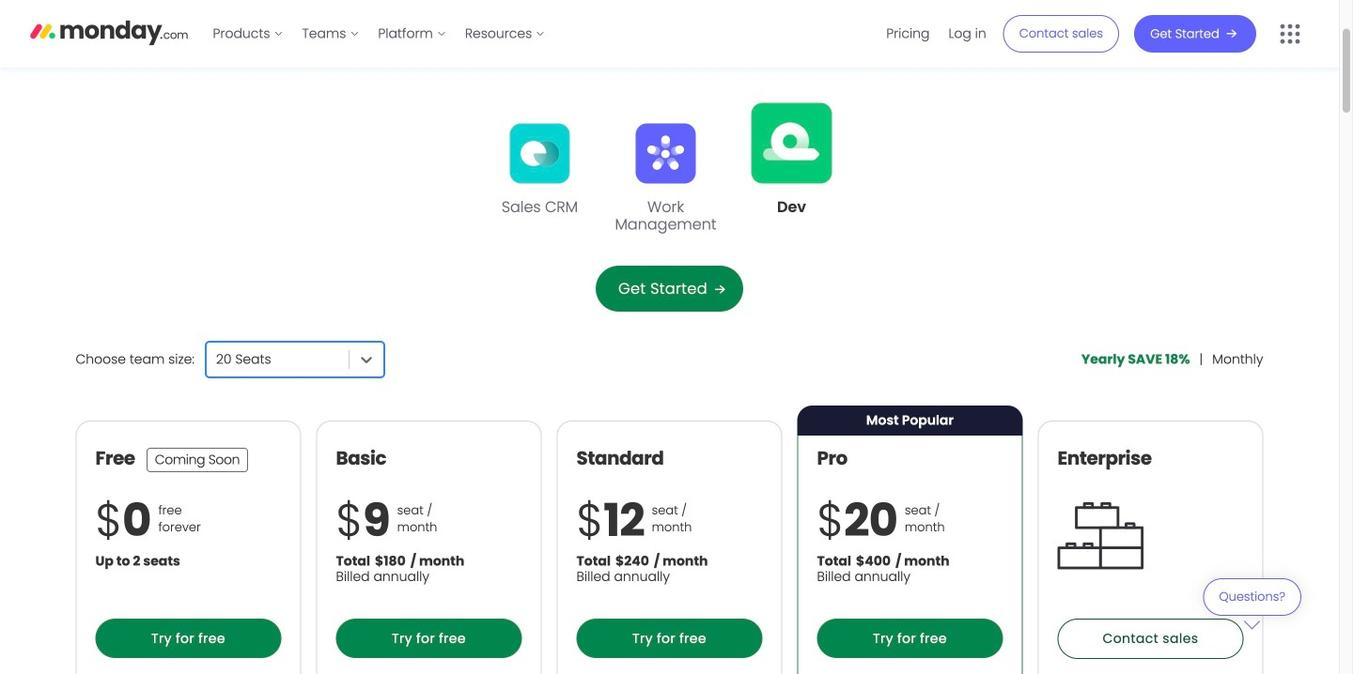 Task type: describe. For each thing, give the bounding box(es) containing it.
monday.com logo image
[[30, 12, 188, 52]]

1 list from the left
[[203, 0, 555, 68]]

2 list from the left
[[877, 0, 996, 68]]



Task type: locate. For each thing, give the bounding box(es) containing it.
0 horizontal spatial list
[[203, 0, 555, 68]]

switcher icon hp image
[[1271, 15, 1309, 53]]

1 horizontal spatial list
[[877, 0, 996, 68]]

list
[[203, 0, 555, 68], [877, 0, 996, 68]]

main element
[[203, 0, 1309, 68]]



Task type: vqa. For each thing, say whether or not it's contained in the screenshot.
list
yes



